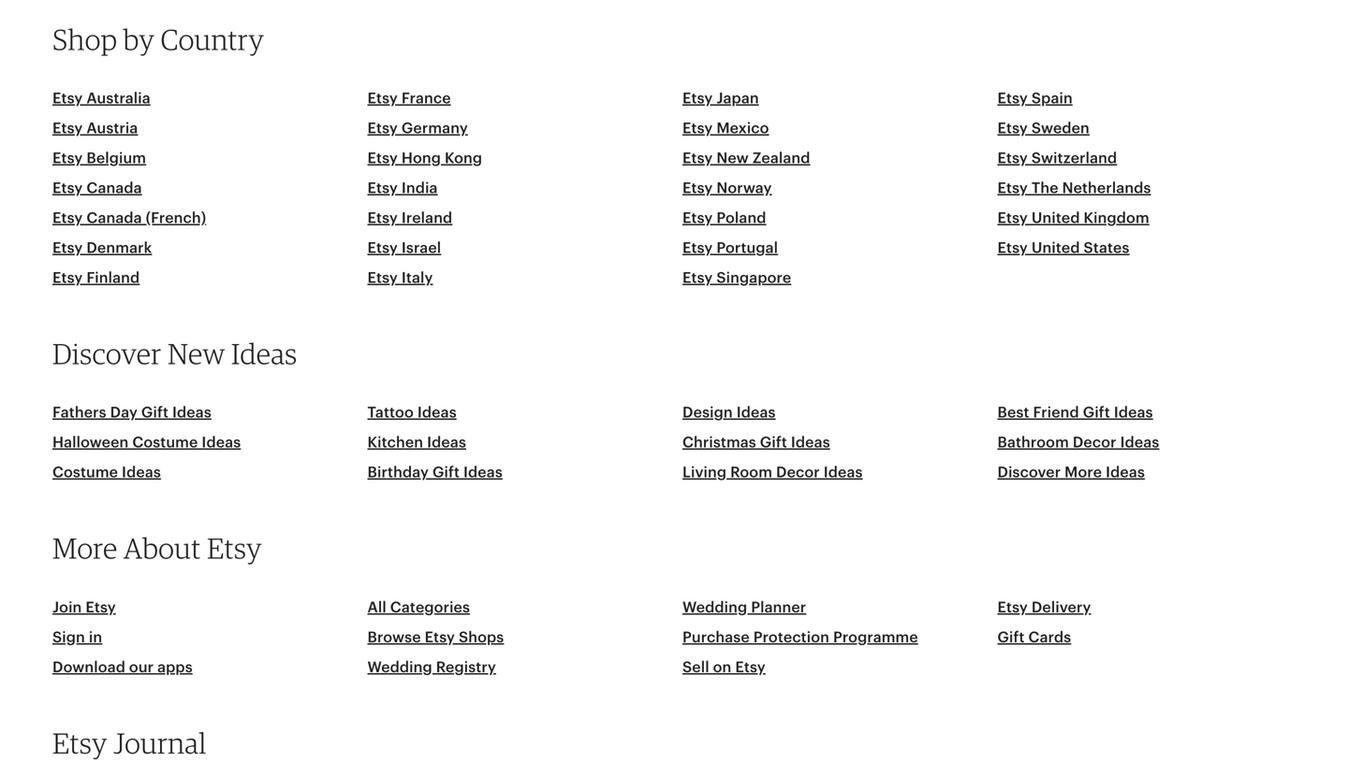 Task type: describe. For each thing, give the bounding box(es) containing it.
tattoo ideas link
[[367, 405, 457, 421]]

categories
[[390, 599, 470, 616]]

browse etsy shops
[[367, 629, 504, 646]]

etsy journal
[[52, 726, 206, 761]]

etsy switzerland link
[[997, 150, 1117, 167]]

bathroom decor ideas link
[[997, 435, 1159, 451]]

italy
[[401, 270, 433, 287]]

etsy for etsy australia
[[52, 90, 83, 107]]

etsy portugal
[[682, 240, 778, 257]]

etsy germany
[[367, 120, 468, 137]]

browse etsy shops link
[[367, 629, 504, 646]]

etsy right about
[[207, 531, 262, 566]]

etsy for etsy austria
[[52, 120, 83, 137]]

kingdom
[[1084, 210, 1149, 227]]

gift cards
[[997, 629, 1071, 646]]

etsy for etsy norway
[[682, 180, 713, 197]]

room
[[730, 465, 772, 481]]

portugal
[[717, 240, 778, 257]]

christmas gift ideas
[[682, 435, 830, 451]]

israel
[[401, 240, 441, 257]]

the
[[1032, 180, 1058, 197]]

wedding for wedding planner
[[682, 599, 747, 616]]

tattoo ideas
[[367, 405, 457, 421]]

all
[[367, 599, 387, 616]]

etsy for etsy portugal
[[682, 240, 713, 257]]

etsy poland link
[[682, 210, 766, 227]]

sweden
[[1032, 120, 1090, 137]]

programme
[[833, 629, 918, 646]]

discover for discover more ideas
[[997, 465, 1061, 481]]

etsy sweden link
[[997, 120, 1090, 137]]

zealand
[[752, 150, 810, 167]]

etsy for etsy hong kong
[[367, 150, 398, 167]]

etsy the netherlands
[[997, 180, 1151, 197]]

fathers
[[52, 405, 106, 421]]

states
[[1084, 240, 1130, 257]]

etsy austria link
[[52, 120, 138, 137]]

etsy spain
[[997, 90, 1073, 107]]

singapore
[[717, 270, 791, 287]]

etsy israel link
[[367, 240, 441, 257]]

sign
[[52, 629, 85, 646]]

netherlands
[[1062, 180, 1151, 197]]

join etsy
[[52, 599, 116, 616]]

sell on etsy link
[[682, 659, 766, 676]]

all categories link
[[367, 599, 470, 616]]

etsy japan
[[682, 90, 759, 107]]

etsy the netherlands link
[[997, 180, 1151, 197]]

best
[[997, 405, 1029, 421]]

gift up the living room decor ideas
[[760, 435, 787, 451]]

etsy portugal link
[[682, 240, 778, 257]]

shop by country
[[52, 22, 264, 57]]

design
[[682, 405, 733, 421]]

by
[[123, 22, 155, 57]]

etsy finland link
[[52, 270, 140, 287]]

gift right day
[[141, 405, 169, 421]]

design ideas link
[[682, 405, 776, 421]]

wedding registry
[[367, 659, 496, 676]]

etsy singapore link
[[682, 270, 791, 287]]

friend
[[1033, 405, 1079, 421]]

1 horizontal spatial costume
[[132, 435, 198, 451]]

gift left the cards
[[997, 629, 1025, 646]]

fathers day gift ideas link
[[52, 405, 211, 421]]

living room decor ideas
[[682, 465, 863, 481]]

birthday
[[367, 465, 429, 481]]

sell
[[682, 659, 709, 676]]

etsy for etsy germany
[[367, 120, 398, 137]]

1 horizontal spatial decor
[[1073, 435, 1116, 451]]

etsy ireland
[[367, 210, 452, 227]]

etsy for etsy finland
[[52, 270, 83, 287]]

switzerland
[[1032, 150, 1117, 167]]

etsy united kingdom
[[997, 210, 1149, 227]]

christmas
[[682, 435, 756, 451]]

etsy united kingdom link
[[997, 210, 1149, 227]]

canada for etsy canada
[[86, 180, 142, 197]]

belgium
[[86, 150, 146, 167]]

etsy norway link
[[682, 180, 772, 197]]

etsy canada (french) link
[[52, 210, 206, 227]]

our
[[129, 659, 154, 676]]

etsy germany link
[[367, 120, 468, 137]]

etsy sweden
[[997, 120, 1090, 137]]

etsy finland
[[52, 270, 140, 287]]

more about etsy
[[52, 531, 262, 566]]

etsy denmark
[[52, 240, 152, 257]]

sign in
[[52, 629, 102, 646]]

christmas gift ideas link
[[682, 435, 830, 451]]

kong
[[445, 150, 482, 167]]

etsy italy link
[[367, 270, 433, 287]]

download
[[52, 659, 125, 676]]

(french)
[[146, 210, 206, 227]]

etsy singapore
[[682, 270, 791, 287]]

purchase protection programme
[[682, 629, 918, 646]]

etsy for etsy denmark
[[52, 240, 83, 257]]

etsy switzerland
[[997, 150, 1117, 167]]

etsy canada link
[[52, 180, 142, 197]]

etsy up the in
[[86, 599, 116, 616]]

new for zealand
[[717, 150, 749, 167]]

japan
[[717, 90, 759, 107]]

austria
[[86, 120, 138, 137]]

etsy for etsy journal
[[52, 726, 107, 761]]

etsy france
[[367, 90, 451, 107]]

1 horizontal spatial more
[[1065, 465, 1102, 481]]

etsy canada (french)
[[52, 210, 206, 227]]

etsy for etsy france
[[367, 90, 398, 107]]



Task type: vqa. For each thing, say whether or not it's contained in the screenshot.


Task type: locate. For each thing, give the bounding box(es) containing it.
ideas
[[231, 337, 297, 371], [172, 405, 211, 421], [417, 405, 457, 421], [736, 405, 776, 421], [1114, 405, 1153, 421], [202, 435, 241, 451], [427, 435, 466, 451], [791, 435, 830, 451], [1120, 435, 1159, 451], [122, 465, 161, 481], [463, 465, 503, 481], [824, 465, 863, 481], [1106, 465, 1145, 481]]

gift down the kitchen ideas
[[432, 465, 460, 481]]

norway
[[717, 180, 772, 197]]

more down bathroom decor ideas
[[1065, 465, 1102, 481]]

wedding for wedding registry
[[367, 659, 432, 676]]

decor down best friend gift ideas
[[1073, 435, 1116, 451]]

0 vertical spatial new
[[717, 150, 749, 167]]

0 horizontal spatial wedding
[[367, 659, 432, 676]]

kitchen ideas link
[[367, 435, 466, 451]]

wedding planner link
[[682, 599, 806, 616]]

etsy for etsy mexico
[[682, 120, 713, 137]]

shops
[[459, 629, 504, 646]]

etsy up etsy austria link
[[52, 90, 83, 107]]

etsy down 'etsy poland'
[[682, 240, 713, 257]]

france
[[401, 90, 451, 107]]

1 vertical spatial more
[[52, 531, 118, 566]]

etsy australia
[[52, 90, 151, 107]]

finland
[[86, 270, 140, 287]]

more up join etsy
[[52, 531, 118, 566]]

etsy for etsy singapore
[[682, 270, 713, 287]]

day
[[110, 405, 138, 421]]

wedding planner
[[682, 599, 806, 616]]

in
[[89, 629, 102, 646]]

etsy for etsy ireland
[[367, 210, 398, 227]]

sign in link
[[52, 629, 102, 646]]

etsy down etsy belgium link
[[52, 180, 83, 197]]

2 united from the top
[[1032, 240, 1080, 257]]

etsy up etsy united states link
[[997, 210, 1028, 227]]

1 horizontal spatial wedding
[[682, 599, 747, 616]]

2 canada from the top
[[86, 210, 142, 227]]

etsy up gift cards
[[997, 599, 1028, 616]]

registry
[[436, 659, 496, 676]]

planner
[[751, 599, 806, 616]]

etsy mexico
[[682, 120, 769, 137]]

0 horizontal spatial new
[[168, 337, 225, 371]]

download our apps link
[[52, 659, 193, 676]]

0 vertical spatial discover
[[52, 337, 161, 371]]

etsy new zealand
[[682, 150, 810, 167]]

etsy down etsy austria
[[52, 150, 83, 167]]

united
[[1032, 210, 1080, 227], [1032, 240, 1080, 257]]

costume ideas
[[52, 465, 161, 481]]

etsy for etsy new zealand
[[682, 150, 713, 167]]

living room decor ideas link
[[682, 465, 863, 481]]

kitchen
[[367, 435, 423, 451]]

protection
[[753, 629, 829, 646]]

etsy for etsy sweden
[[997, 120, 1028, 137]]

spain
[[1032, 90, 1073, 107]]

etsy norway
[[682, 180, 772, 197]]

etsy down etsy united kingdom link
[[997, 240, 1028, 257]]

gift
[[141, 405, 169, 421], [1083, 405, 1110, 421], [760, 435, 787, 451], [432, 465, 460, 481], [997, 629, 1025, 646]]

united for kingdom
[[1032, 210, 1080, 227]]

1 united from the top
[[1032, 210, 1080, 227]]

etsy left spain
[[997, 90, 1028, 107]]

1 vertical spatial canada
[[86, 210, 142, 227]]

etsy for etsy poland
[[682, 210, 713, 227]]

etsy israel
[[367, 240, 441, 257]]

1 vertical spatial new
[[168, 337, 225, 371]]

etsy left india
[[367, 180, 398, 197]]

etsy left italy
[[367, 270, 398, 287]]

australia
[[86, 90, 151, 107]]

gift up bathroom decor ideas
[[1083, 405, 1110, 421]]

best friend gift ideas link
[[997, 405, 1153, 421]]

hong
[[401, 150, 441, 167]]

etsy up etsy finland link
[[52, 240, 83, 257]]

etsy hong kong
[[367, 150, 482, 167]]

etsy new zealand link
[[682, 150, 810, 167]]

etsy left france
[[367, 90, 398, 107]]

poland
[[717, 210, 766, 227]]

join etsy link
[[52, 599, 116, 616]]

etsy for etsy switzerland
[[997, 150, 1028, 167]]

etsy up wedding registry link
[[425, 629, 455, 646]]

etsy down etsy sweden link
[[997, 150, 1028, 167]]

etsy down etsy spain 'link'
[[997, 120, 1028, 137]]

etsy down etsy portugal on the right
[[682, 270, 713, 287]]

etsy for etsy spain
[[997, 90, 1028, 107]]

discover more ideas link
[[997, 465, 1145, 481]]

1 horizontal spatial discover
[[997, 465, 1061, 481]]

etsy down etsy france link in the top left of the page
[[367, 120, 398, 137]]

sell on etsy
[[682, 659, 766, 676]]

etsy belgium link
[[52, 150, 146, 167]]

purchase protection programme link
[[682, 629, 918, 646]]

etsy india link
[[367, 180, 438, 197]]

etsy for etsy united kingdom
[[997, 210, 1028, 227]]

etsy for etsy india
[[367, 180, 398, 197]]

etsy
[[52, 90, 83, 107], [367, 90, 398, 107], [682, 90, 713, 107], [997, 90, 1028, 107], [52, 120, 83, 137], [367, 120, 398, 137], [682, 120, 713, 137], [997, 120, 1028, 137], [52, 150, 83, 167], [367, 150, 398, 167], [682, 150, 713, 167], [997, 150, 1028, 167], [52, 180, 83, 197], [367, 180, 398, 197], [682, 180, 713, 197], [997, 180, 1028, 197], [52, 210, 83, 227], [367, 210, 398, 227], [682, 210, 713, 227], [997, 210, 1028, 227], [52, 240, 83, 257], [367, 240, 398, 257], [682, 240, 713, 257], [997, 240, 1028, 257], [52, 270, 83, 287], [367, 270, 398, 287], [682, 270, 713, 287], [207, 531, 262, 566], [86, 599, 116, 616], [997, 599, 1028, 616], [425, 629, 455, 646], [735, 659, 766, 676], [52, 726, 107, 761]]

etsy up etsy india link
[[367, 150, 398, 167]]

wedding up purchase
[[682, 599, 747, 616]]

etsy for etsy japan
[[682, 90, 713, 107]]

united up etsy united states link
[[1032, 210, 1080, 227]]

country
[[161, 22, 264, 57]]

etsy for etsy belgium
[[52, 150, 83, 167]]

1 horizontal spatial new
[[717, 150, 749, 167]]

0 vertical spatial decor
[[1073, 435, 1116, 451]]

etsy down etsy canada link in the top of the page
[[52, 210, 83, 227]]

etsy down etsy norway link
[[682, 210, 713, 227]]

etsy spain link
[[997, 90, 1073, 107]]

etsy left finland
[[52, 270, 83, 287]]

etsy for etsy the netherlands
[[997, 180, 1028, 197]]

etsy hong kong link
[[367, 150, 482, 167]]

1 vertical spatial decor
[[776, 465, 820, 481]]

etsy left the on the right top of the page
[[997, 180, 1028, 197]]

etsy for etsy canada
[[52, 180, 83, 197]]

1 vertical spatial united
[[1032, 240, 1080, 257]]

new for ideas
[[168, 337, 225, 371]]

birthday gift ideas link
[[367, 465, 503, 481]]

0 horizontal spatial more
[[52, 531, 118, 566]]

more
[[1065, 465, 1102, 481], [52, 531, 118, 566]]

etsy left japan
[[682, 90, 713, 107]]

etsy for etsy israel
[[367, 240, 398, 257]]

canada down belgium
[[86, 180, 142, 197]]

all categories
[[367, 599, 470, 616]]

etsy for etsy delivery
[[997, 599, 1028, 616]]

0 vertical spatial wedding
[[682, 599, 747, 616]]

join
[[52, 599, 82, 616]]

decor right room
[[776, 465, 820, 481]]

etsy down etsy japan
[[682, 120, 713, 137]]

discover down bathroom
[[997, 465, 1061, 481]]

etsy austria
[[52, 120, 138, 137]]

fathers day gift ideas
[[52, 405, 211, 421]]

etsy for etsy united states
[[997, 240, 1028, 257]]

etsy poland
[[682, 210, 766, 227]]

discover new ideas
[[52, 337, 297, 371]]

bathroom decor ideas
[[997, 435, 1159, 451]]

delivery
[[1032, 599, 1091, 616]]

united for states
[[1032, 240, 1080, 257]]

halloween
[[52, 435, 129, 451]]

0 horizontal spatial costume
[[52, 465, 118, 481]]

etsy down download
[[52, 726, 107, 761]]

wedding down browse
[[367, 659, 432, 676]]

etsy mexico link
[[682, 120, 769, 137]]

etsy right on
[[735, 659, 766, 676]]

purchase
[[682, 629, 750, 646]]

0 horizontal spatial discover
[[52, 337, 161, 371]]

1 vertical spatial wedding
[[367, 659, 432, 676]]

etsy down etsy india at left
[[367, 210, 398, 227]]

united down etsy united kingdom link
[[1032, 240, 1080, 257]]

etsy for etsy canada (french)
[[52, 210, 83, 227]]

download our apps
[[52, 659, 193, 676]]

denmark
[[86, 240, 152, 257]]

discover for discover new ideas
[[52, 337, 161, 371]]

0 vertical spatial canada
[[86, 180, 142, 197]]

0 vertical spatial united
[[1032, 210, 1080, 227]]

new up fathers day gift ideas link
[[168, 337, 225, 371]]

ireland
[[401, 210, 452, 227]]

journal
[[113, 726, 206, 761]]

etsy up etsy italy
[[367, 240, 398, 257]]

canada up denmark
[[86, 210, 142, 227]]

birthday gift ideas
[[367, 465, 503, 481]]

etsy united states
[[997, 240, 1130, 257]]

1 canada from the top
[[86, 180, 142, 197]]

canada for etsy canada (french)
[[86, 210, 142, 227]]

etsy japan link
[[682, 90, 759, 107]]

discover up day
[[52, 337, 161, 371]]

etsy united states link
[[997, 240, 1130, 257]]

0 vertical spatial more
[[1065, 465, 1102, 481]]

tattoo
[[367, 405, 414, 421]]

etsy for etsy italy
[[367, 270, 398, 287]]

etsy italy
[[367, 270, 433, 287]]

etsy down etsy mexico on the right of the page
[[682, 150, 713, 167]]

1 vertical spatial costume
[[52, 465, 118, 481]]

best friend gift ideas
[[997, 405, 1153, 421]]

etsy up etsy belgium link
[[52, 120, 83, 137]]

costume down fathers day gift ideas link
[[132, 435, 198, 451]]

0 vertical spatial costume
[[132, 435, 198, 451]]

bathroom
[[997, 435, 1069, 451]]

etsy delivery link
[[997, 599, 1091, 616]]

discover more ideas
[[997, 465, 1145, 481]]

costume down halloween
[[52, 465, 118, 481]]

halloween costume ideas
[[52, 435, 241, 451]]

new up etsy norway
[[717, 150, 749, 167]]

0 horizontal spatial decor
[[776, 465, 820, 481]]

shop
[[52, 22, 117, 57]]

etsy up 'etsy poland'
[[682, 180, 713, 197]]

1 vertical spatial discover
[[997, 465, 1061, 481]]



